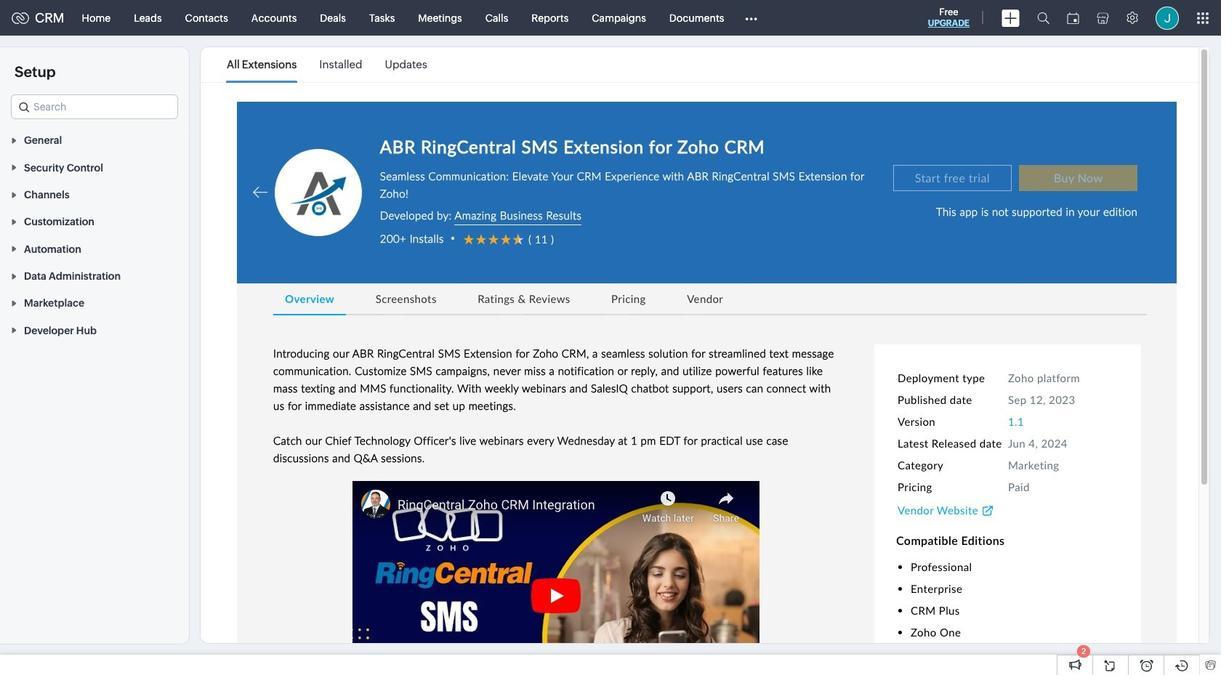 Task type: locate. For each thing, give the bounding box(es) containing it.
Search text field
[[12, 95, 177, 118]]

profile image
[[1156, 6, 1179, 29]]

logo image
[[12, 12, 29, 24]]

None field
[[11, 95, 178, 119]]

search element
[[1029, 0, 1059, 36]]

create menu image
[[1002, 9, 1020, 27]]

calendar image
[[1067, 12, 1080, 24]]



Task type: vqa. For each thing, say whether or not it's contained in the screenshot.
Profile element
yes



Task type: describe. For each thing, give the bounding box(es) containing it.
create menu element
[[993, 0, 1029, 35]]

profile element
[[1147, 0, 1188, 35]]

search image
[[1037, 12, 1050, 24]]

Other Modules field
[[736, 6, 767, 29]]



